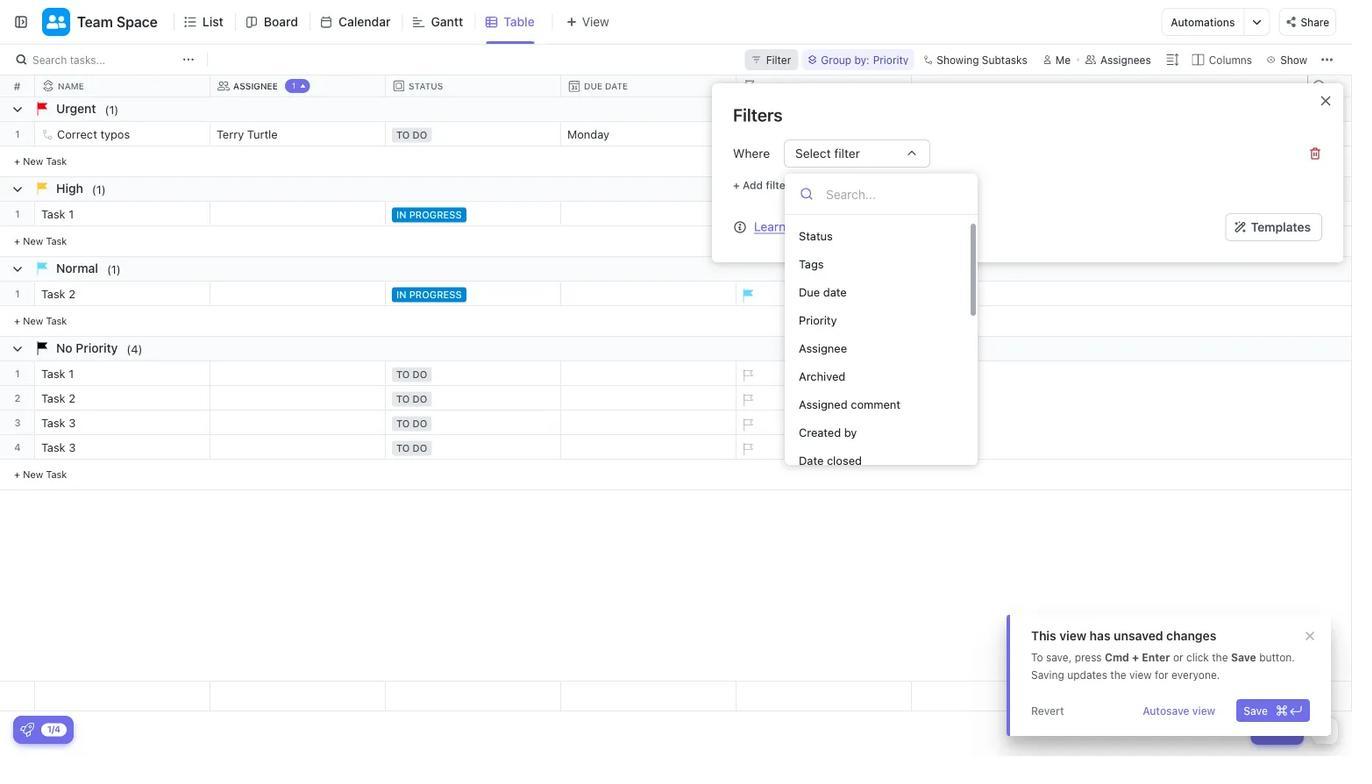 Task type: vqa. For each thing, say whether or not it's contained in the screenshot.
'SELECT FILTER' dropdown button
yes



Task type: locate. For each thing, give the bounding box(es) containing it.
revert
[[1032, 704, 1065, 717]]

typos
[[100, 128, 130, 141]]

1 progress from the top
[[409, 209, 462, 221]]

to do for first to do cell from the bottom
[[397, 443, 427, 454]]

1 vertical spatial in progress cell
[[386, 282, 561, 305]]

assignee
[[799, 342, 848, 355]]

in progress
[[397, 209, 462, 221], [397, 289, 462, 300]]

4 to do from the top
[[397, 418, 427, 429]]

3 for first to do cell from the bottom
[[69, 441, 76, 454]]

click
[[1187, 651, 1210, 663]]

2 vertical spatial view
[[1193, 704, 1216, 717]]

1 vertical spatial filter
[[766, 179, 790, 191]]

in progress cell for task 1
[[386, 202, 561, 225]]

monday cell
[[561, 122, 737, 146]]

no
[[56, 341, 73, 355]]

1 horizontal spatial +
[[1133, 651, 1140, 663]]

to for first to do cell from the bottom
[[397, 443, 410, 454]]

1 horizontal spatial the
[[1213, 651, 1229, 663]]

2 left ‎task 2
[[15, 392, 21, 404]]

task 3 right 4
[[41, 441, 76, 454]]

the right click
[[1213, 651, 1229, 663]]

1 ‎task from the top
[[41, 367, 65, 380]]

filter button
[[745, 49, 799, 70]]

4 new from the top
[[23, 468, 43, 480]]

0 vertical spatial progress
[[409, 209, 462, 221]]

0 vertical spatial view
[[1060, 629, 1087, 643]]

3 to do cell from the top
[[386, 386, 561, 410]]

new task down the task 2
[[23, 315, 67, 326]]

to do for second to do cell from the bottom
[[397, 418, 427, 429]]

row group containing urgent
[[0, 97, 1352, 490]]

4 do from the top
[[413, 418, 427, 429]]

do for 4th to do cell from the bottom
[[413, 369, 427, 380]]

urgent cell
[[0, 97, 1352, 121]]

the down cmd
[[1111, 668, 1127, 681]]

priority down due date
[[799, 314, 837, 327]]

created
[[799, 426, 841, 439]]

revert button
[[1025, 699, 1072, 722]]

1/4
[[47, 724, 61, 734]]

created by
[[799, 426, 857, 439]]

2 new from the top
[[23, 235, 43, 247]]

filter
[[835, 146, 861, 161], [766, 179, 790, 191]]

1 vertical spatial in progress
[[397, 289, 462, 300]]

0 vertical spatial (1)
[[105, 103, 119, 116]]

save,
[[1047, 651, 1072, 663]]

0 vertical spatial in progress
[[397, 209, 462, 221]]

1 set priority image from the top
[[734, 362, 761, 389]]

0 horizontal spatial filter
[[766, 179, 790, 191]]

progress for task 2
[[409, 289, 462, 300]]

2 set priority element from the top
[[734, 387, 761, 413]]

assigned comment
[[799, 398, 901, 411]]

(1) for urgent
[[105, 103, 119, 116]]

press space to select this row. row containing task 1
[[35, 202, 912, 229]]

cell
[[211, 202, 386, 225], [561, 202, 737, 225], [211, 282, 386, 305], [561, 282, 737, 305], [211, 361, 386, 385], [561, 361, 737, 385], [211, 386, 386, 410], [561, 386, 737, 410], [211, 411, 386, 434], [561, 411, 737, 434], [211, 435, 386, 459], [561, 435, 737, 459]]

1 new from the top
[[23, 155, 43, 167]]

(1) inside normal cell
[[107, 262, 121, 275]]

‎task up ‎task 2
[[41, 367, 65, 380]]

+
[[733, 179, 740, 191], [1133, 651, 1140, 663]]

to for second to do cell from the bottom
[[397, 418, 410, 429]]

1 vertical spatial progress
[[409, 289, 462, 300]]

to do cell
[[386, 122, 561, 146], [386, 361, 561, 385], [386, 386, 561, 410], [386, 411, 561, 434], [386, 435, 561, 459]]

Search... text field
[[826, 181, 963, 207]]

press space to select this row. row containing correct typos
[[35, 122, 912, 149]]

3 new task from the top
[[23, 315, 67, 326]]

new down task 1
[[23, 235, 43, 247]]

press space to select this row. row containing 4
[[0, 435, 35, 460]]

2 progress from the top
[[409, 289, 462, 300]]

task
[[46, 155, 67, 167], [41, 207, 65, 221], [46, 235, 67, 247], [41, 287, 65, 300], [46, 315, 67, 326], [41, 416, 65, 429], [41, 441, 65, 454], [46, 468, 67, 480], [1274, 725, 1298, 737]]

0 vertical spatial filter
[[835, 146, 861, 161]]

0 vertical spatial in progress cell
[[386, 202, 561, 225]]

showing subtasks button
[[918, 49, 1033, 70]]

new task down task 1
[[23, 235, 67, 247]]

1 vertical spatial in
[[397, 289, 407, 300]]

team space
[[77, 14, 158, 30]]

1 do from the top
[[413, 129, 427, 141]]

high
[[56, 181, 83, 196]]

(1) inside urgent cell
[[105, 103, 119, 116]]

view inside button
[[1193, 704, 1216, 717]]

5 do from the top
[[413, 443, 427, 454]]

3 to from the top
[[397, 393, 410, 405]]

1 task 3 from the top
[[41, 416, 76, 429]]

0 vertical spatial task 3
[[41, 416, 76, 429]]

1 left '‎task 1'
[[15, 368, 20, 379]]

1 vertical spatial +
[[1133, 651, 1140, 663]]

+ left add
[[733, 179, 740, 191]]

(1)
[[105, 103, 119, 116], [92, 182, 106, 196], [107, 262, 121, 275]]

1 to do from the top
[[397, 129, 427, 141]]

+ inside this view has unsaved changes to save, press cmd + enter or click the save button. saving updates the view for everyone.
[[1133, 651, 1140, 663]]

in progress cell
[[386, 202, 561, 225], [386, 282, 561, 305]]

2 horizontal spatial view
[[1193, 704, 1216, 717]]

0 horizontal spatial view
[[1060, 629, 1087, 643]]

row
[[35, 75, 912, 97]]

tasks...
[[70, 54, 105, 66]]

updates
[[1068, 668, 1108, 681]]

2 down normal
[[69, 287, 75, 300]]

view for autosave
[[1193, 704, 1216, 717]]

autosave
[[1143, 704, 1190, 717]]

(1) right normal
[[107, 262, 121, 275]]

2 in progress from the top
[[397, 289, 462, 300]]

(1) up typos
[[105, 103, 119, 116]]

save inside button
[[1244, 704, 1269, 717]]

1 vertical spatial (1)
[[92, 182, 106, 196]]

2 do from the top
[[413, 369, 427, 380]]

autosave view
[[1143, 704, 1216, 717]]

save inside this view has unsaved changes to save, press cmd + enter or click the save button. saving updates the view for everyone.
[[1232, 651, 1257, 663]]

new task down ‎task 2
[[23, 468, 67, 480]]

correct typos
[[57, 128, 130, 141]]

0 horizontal spatial priority
[[76, 341, 118, 355]]

task 3
[[41, 416, 76, 429], [41, 441, 76, 454]]

3 set priority element from the top
[[734, 411, 761, 438]]

save down button.
[[1244, 704, 1269, 717]]

2 set priority image from the top
[[734, 387, 761, 413]]

3 to do from the top
[[397, 393, 427, 405]]

0 horizontal spatial +
[[733, 179, 740, 191]]

1 horizontal spatial filter
[[835, 146, 861, 161]]

‎task down '‎task 1'
[[41, 392, 65, 405]]

2 to do from the top
[[397, 369, 427, 380]]

to
[[397, 129, 410, 141], [397, 369, 410, 380], [397, 393, 410, 405], [397, 418, 410, 429], [397, 443, 410, 454]]

task 3 down ‎task 2
[[41, 416, 76, 429]]

new task
[[23, 155, 67, 167], [23, 235, 67, 247], [23, 315, 67, 326], [23, 468, 67, 480]]

to do for 4th to do cell from the bottom
[[397, 369, 427, 380]]

or
[[1174, 651, 1184, 663]]

4 to do cell from the top
[[386, 411, 561, 434]]

1 vertical spatial ‎task
[[41, 392, 65, 405]]

3 for second to do cell from the bottom
[[69, 416, 76, 429]]

2 for ‎task 2
[[69, 392, 75, 405]]

view down everyone. at the right
[[1193, 704, 1216, 717]]

row group
[[0, 97, 35, 490], [0, 97, 1352, 490], [35, 97, 912, 490], [1308, 97, 1352, 490], [1308, 682, 1352, 711]]

new task up 'high'
[[23, 155, 67, 167]]

to for 4th to do cell from the bottom
[[397, 369, 410, 380]]

filter right select
[[835, 146, 861, 161]]

autosave view button
[[1136, 699, 1223, 722]]

2 in progress cell from the top
[[386, 282, 561, 305]]

1 vertical spatial save
[[1244, 704, 1269, 717]]

‎task
[[41, 367, 65, 380], [41, 392, 65, 405]]

2 task 3 from the top
[[41, 441, 76, 454]]

(1) inside high cell
[[92, 182, 106, 196]]

(1) right 'high'
[[92, 182, 106, 196]]

5 to from the top
[[397, 443, 410, 454]]

new right the 1 1 2 3 1 1 4
[[23, 315, 43, 326]]

1 vertical spatial task 3
[[41, 441, 76, 454]]

terry
[[217, 128, 244, 141]]

in progress cell for task 2
[[386, 282, 561, 305]]

team
[[77, 14, 113, 30]]

‎task for ‎task 1
[[41, 367, 65, 380]]

grid
[[0, 75, 1353, 711]]

2 vertical spatial (1)
[[107, 262, 121, 275]]

1 in progress cell from the top
[[386, 202, 561, 225]]

2 to from the top
[[397, 369, 410, 380]]

1 vertical spatial priority
[[76, 341, 118, 355]]

1 vertical spatial the
[[1111, 668, 1127, 681]]

0 vertical spatial ‎task
[[41, 367, 65, 380]]

to do
[[397, 129, 427, 141], [397, 369, 427, 380], [397, 393, 427, 405], [397, 418, 427, 429], [397, 443, 427, 454]]

filters
[[858, 219, 890, 234]]

set priority element
[[734, 362, 761, 389], [734, 387, 761, 413], [734, 411, 761, 438], [734, 436, 761, 462]]

priority right no
[[76, 341, 118, 355]]

4 new task from the top
[[23, 468, 67, 480]]

set priority image
[[734, 362, 761, 389], [734, 387, 761, 413], [734, 411, 761, 438]]

set priority element for third to do cell from the top of the page
[[734, 387, 761, 413]]

assignees button
[[1078, 49, 1160, 70]]

press space to select this row. row containing ‎task 1
[[35, 361, 912, 389]]

correct
[[57, 128, 97, 141]]

new down ‎task 2
[[23, 468, 43, 480]]

0 vertical spatial the
[[1213, 651, 1229, 663]]

list
[[203, 14, 224, 29]]

in for task 2
[[397, 289, 407, 300]]

3 do from the top
[[413, 393, 427, 405]]

filter right add
[[766, 179, 790, 191]]

set priority image for 3
[[734, 411, 761, 438]]

to
[[1032, 651, 1044, 663]]

3 set priority image from the top
[[734, 411, 761, 438]]

1 left task 1
[[15, 208, 20, 219]]

progress
[[409, 209, 462, 221], [409, 289, 462, 300]]

in progress for task 1
[[397, 209, 462, 221]]

2 in from the top
[[397, 289, 407, 300]]

1 to from the top
[[397, 129, 410, 141]]

in
[[397, 209, 407, 221], [397, 289, 407, 300]]

learn
[[754, 219, 786, 234]]

1 set priority element from the top
[[734, 362, 761, 389]]

‎task 2
[[41, 392, 75, 405]]

set priority image for 1
[[734, 362, 761, 389]]

1 in progress from the top
[[397, 209, 462, 221]]

1 horizontal spatial priority
[[799, 314, 837, 327]]

view up save,
[[1060, 629, 1087, 643]]

automations
[[1171, 16, 1236, 28]]

3 new from the top
[[23, 315, 43, 326]]

view left for
[[1130, 668, 1152, 681]]

priority
[[799, 314, 837, 327], [76, 341, 118, 355]]

no priority cell
[[0, 337, 1352, 361]]

4 set priority element from the top
[[734, 436, 761, 462]]

the
[[1213, 651, 1229, 663], [1111, 668, 1127, 681]]

1 vertical spatial view
[[1130, 668, 1152, 681]]

select filter
[[796, 146, 861, 161]]

2 ‎task from the top
[[41, 392, 65, 405]]

2 down '‎task 1'
[[69, 392, 75, 405]]

save left button.
[[1232, 651, 1257, 663]]

5 to do from the top
[[397, 443, 427, 454]]

normal cell
[[0, 257, 1352, 281]]

4 to from the top
[[397, 418, 410, 429]]

onboarding checklist button element
[[20, 723, 34, 737]]

comment
[[851, 398, 901, 411]]

2 for task 2
[[69, 287, 75, 300]]

+ right cmd
[[1133, 651, 1140, 663]]

0 vertical spatial in
[[397, 209, 407, 221]]

cmd
[[1105, 651, 1130, 663]]

saving
[[1032, 668, 1065, 681]]

1 in from the top
[[397, 209, 407, 221]]

new
[[23, 155, 43, 167], [23, 235, 43, 247], [23, 315, 43, 326], [23, 468, 43, 480]]

do for first to do cell from the bottom
[[413, 443, 427, 454]]

0 vertical spatial save
[[1232, 651, 1257, 663]]

to for first to do cell from the top
[[397, 129, 410, 141]]

press space to select this row. row
[[0, 122, 35, 147], [35, 122, 912, 149], [0, 202, 35, 226], [35, 202, 912, 229], [0, 282, 35, 306], [35, 282, 912, 309], [0, 361, 35, 386], [35, 361, 912, 389], [0, 386, 35, 411], [35, 386, 912, 413], [0, 411, 35, 435], [35, 411, 912, 438], [0, 435, 35, 460], [35, 435, 912, 462], [35, 682, 912, 711]]

new up task 1
[[23, 155, 43, 167]]



Task type: describe. For each thing, give the bounding box(es) containing it.
everyone.
[[1172, 668, 1221, 681]]

row group containing correct typos
[[35, 97, 912, 490]]

2 inside the 1 1 2 3 1 1 4
[[15, 392, 21, 404]]

row group containing 1 1 2 3 1 1 4
[[0, 97, 35, 490]]

where
[[733, 146, 770, 161]]

gantt
[[431, 14, 463, 29]]

changes
[[1167, 629, 1217, 643]]

view for this
[[1060, 629, 1087, 643]]

date
[[824, 286, 847, 299]]

Search tasks... text field
[[32, 47, 178, 72]]

no priority
[[56, 341, 118, 355]]

0 vertical spatial priority
[[799, 314, 837, 327]]

turtle
[[247, 128, 278, 141]]

learn more about filters
[[754, 219, 890, 234]]

0 vertical spatial +
[[733, 179, 740, 191]]

1 new task from the top
[[23, 155, 67, 167]]

due date
[[799, 286, 847, 299]]

to do for first to do cell from the top
[[397, 129, 427, 141]]

in for task 1
[[397, 209, 407, 221]]

date closed
[[799, 454, 862, 467]]

‎task 1
[[41, 367, 74, 380]]

add
[[743, 179, 763, 191]]

2 new task from the top
[[23, 235, 67, 247]]

0 horizontal spatial the
[[1111, 668, 1127, 681]]

(4)
[[127, 342, 143, 355]]

1 down #
[[15, 128, 20, 139]]

‎task for ‎task 2
[[41, 392, 65, 405]]

press
[[1075, 651, 1102, 663]]

due
[[799, 286, 820, 299]]

templates
[[1252, 220, 1312, 234]]

1 left the task 2
[[15, 288, 20, 299]]

board
[[264, 14, 298, 29]]

share button
[[1279, 8, 1337, 36]]

set priority element for first to do cell from the bottom
[[734, 436, 761, 462]]

do for third to do cell from the top of the page
[[413, 393, 427, 405]]

1 to do cell from the top
[[386, 122, 561, 146]]

normal
[[56, 261, 98, 275]]

closed
[[827, 454, 862, 467]]

high cell
[[0, 177, 1352, 201]]

1 down 'high'
[[69, 207, 74, 221]]

list link
[[203, 0, 231, 44]]

automations button
[[1163, 9, 1244, 35]]

tags
[[799, 257, 824, 271]]

learn more about filters link
[[754, 219, 890, 234]]

subtasks
[[982, 54, 1028, 66]]

3 inside the 1 1 2 3 1 1 4
[[14, 417, 21, 428]]

me
[[1056, 54, 1071, 66]]

me button
[[1037, 49, 1078, 70]]

(1) for normal
[[107, 262, 121, 275]]

assigned
[[799, 398, 848, 411]]

set priority element for second to do cell from the bottom
[[734, 411, 761, 438]]

share
[[1301, 16, 1330, 28]]

1 down no
[[69, 367, 74, 380]]

unsaved
[[1114, 629, 1164, 643]]

team space button
[[70, 3, 158, 41]]

2 to do cell from the top
[[386, 361, 561, 385]]

by
[[845, 426, 857, 439]]

filter inside dropdown button
[[835, 146, 861, 161]]

onboarding checklist button image
[[20, 723, 34, 737]]

(1) for high
[[92, 182, 106, 196]]

gantt link
[[431, 0, 470, 44]]

do for first to do cell from the top
[[413, 129, 427, 141]]

search
[[32, 54, 67, 66]]

priority inside cell
[[76, 341, 118, 355]]

+ add filter
[[733, 179, 790, 191]]

to for third to do cell from the top of the page
[[397, 393, 410, 405]]

about
[[822, 219, 854, 234]]

task 1
[[41, 207, 74, 221]]

more
[[790, 219, 818, 234]]

1 1 2 3 1 1 4
[[14, 128, 21, 453]]

save button
[[1237, 699, 1311, 722]]

select filter button
[[785, 140, 930, 167]]

terry turtle
[[217, 128, 278, 141]]

calendar link
[[339, 0, 398, 44]]

assignees
[[1101, 54, 1152, 66]]

set priority image for 2
[[734, 387, 761, 413]]

button.
[[1260, 651, 1296, 663]]

has
[[1090, 629, 1111, 643]]

urgent
[[56, 101, 96, 116]]

in progress for task 2
[[397, 289, 462, 300]]

press space to select this row. row containing 2
[[0, 386, 35, 411]]

#
[[14, 80, 20, 92]]

monday
[[568, 128, 610, 141]]

4
[[14, 441, 21, 453]]

1 horizontal spatial view
[[1130, 668, 1152, 681]]

5 to do cell from the top
[[386, 435, 561, 459]]

terry turtle cell
[[211, 122, 386, 146]]

showing
[[937, 54, 979, 66]]

select
[[796, 146, 831, 161]]

press space to select this row. row containing ‎task 2
[[35, 386, 912, 413]]

table link
[[504, 0, 542, 44]]

archived
[[799, 370, 846, 383]]

task 3 for first to do cell from the bottom
[[41, 441, 76, 454]]

press space to select this row. row containing 3
[[0, 411, 35, 435]]

task 3 for second to do cell from the bottom
[[41, 416, 76, 429]]

set priority image
[[734, 436, 761, 462]]

calendar
[[339, 14, 391, 29]]

set priority element for 4th to do cell from the bottom
[[734, 362, 761, 389]]

grid containing urgent
[[0, 75, 1353, 711]]

table
[[504, 14, 535, 29]]

this view has unsaved changes to save, press cmd + enter or click the save button. saving updates the view for everyone.
[[1032, 629, 1296, 681]]

filter
[[766, 54, 792, 66]]

enter
[[1142, 651, 1171, 663]]

press space to select this row. row containing task 2
[[35, 282, 912, 309]]

do for second to do cell from the bottom
[[413, 418, 427, 429]]

space
[[116, 14, 158, 30]]

for
[[1155, 668, 1169, 681]]

search tasks...
[[32, 54, 105, 66]]

task 2
[[41, 287, 75, 300]]

date
[[799, 454, 824, 467]]

this
[[1032, 629, 1057, 643]]

board link
[[264, 0, 305, 44]]

progress for task 1
[[409, 209, 462, 221]]

status
[[799, 229, 833, 243]]

showing subtasks
[[937, 54, 1028, 66]]

to do for third to do cell from the top of the page
[[397, 393, 427, 405]]



